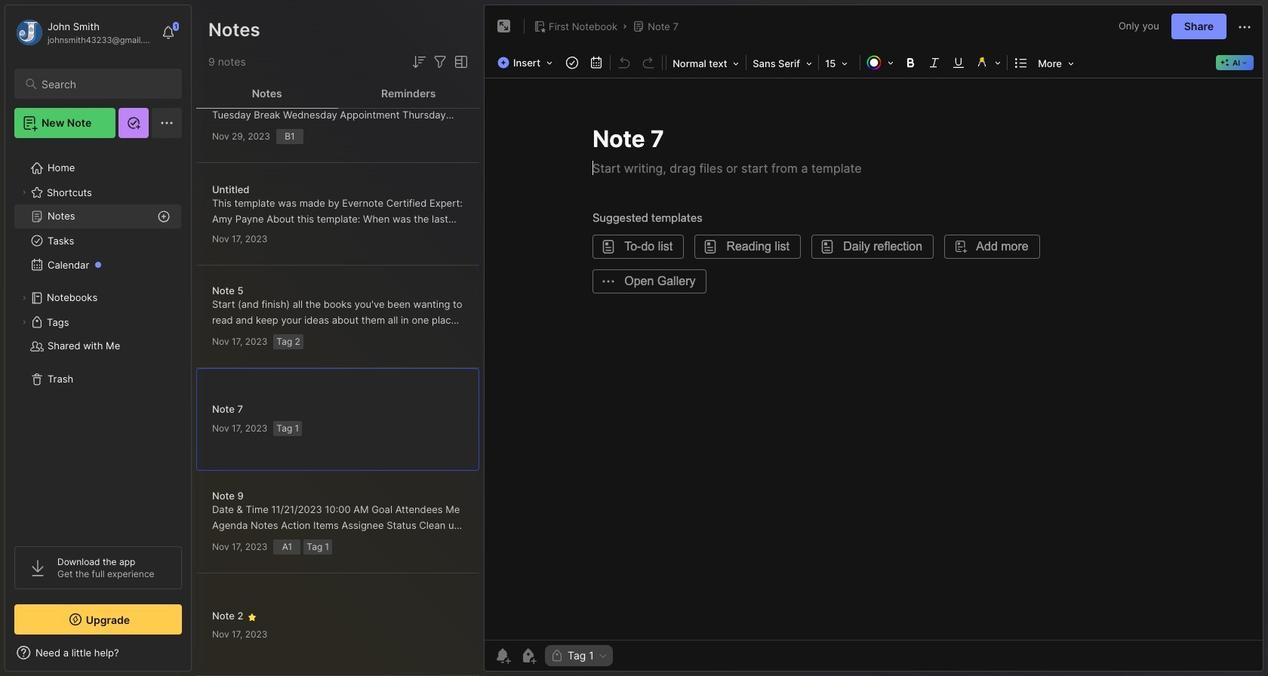 Task type: vqa. For each thing, say whether or not it's contained in the screenshot.
Tag 1 Tag Actions field
yes



Task type: describe. For each thing, give the bounding box(es) containing it.
add a reminder image
[[494, 647, 512, 665]]

More field
[[1034, 53, 1079, 74]]

View options field
[[449, 53, 470, 71]]

Font family field
[[748, 53, 817, 74]]

task image
[[562, 52, 583, 73]]

tree inside "main" element
[[5, 147, 191, 533]]

Highlight field
[[971, 52, 1006, 73]]

Account field
[[14, 17, 154, 48]]

more actions image
[[1236, 18, 1254, 36]]

italic image
[[924, 52, 945, 73]]

expand tags image
[[20, 318, 29, 327]]

click to collapse image
[[191, 649, 202, 667]]

Sort options field
[[410, 53, 428, 71]]

main element
[[0, 0, 196, 676]]



Task type: locate. For each thing, give the bounding box(es) containing it.
Note Editor text field
[[485, 78, 1263, 640]]

WHAT'S NEW field
[[5, 641, 191, 665]]

Search text field
[[42, 77, 168, 91]]

underline image
[[948, 52, 970, 73]]

Tag 1 Tag actions field
[[594, 651, 608, 661]]

calendar event image
[[586, 52, 607, 73]]

add filters image
[[431, 53, 449, 71]]

tab list
[[196, 79, 479, 109]]

None search field
[[42, 75, 168, 93]]

add tag image
[[519, 647, 538, 665]]

Add filters field
[[431, 53, 449, 71]]

bold image
[[900, 52, 921, 73]]

expand notebooks image
[[20, 294, 29, 303]]

Font size field
[[821, 53, 859, 74]]

bulleted list image
[[1011, 52, 1032, 73]]

Heading level field
[[668, 53, 745, 74]]

note window element
[[484, 5, 1264, 676]]

Insert field
[[494, 52, 560, 73]]

tree
[[5, 147, 191, 533]]

expand note image
[[495, 17, 513, 35]]

none search field inside "main" element
[[42, 75, 168, 93]]

Font color field
[[862, 52, 899, 73]]

More actions field
[[1236, 17, 1254, 36]]



